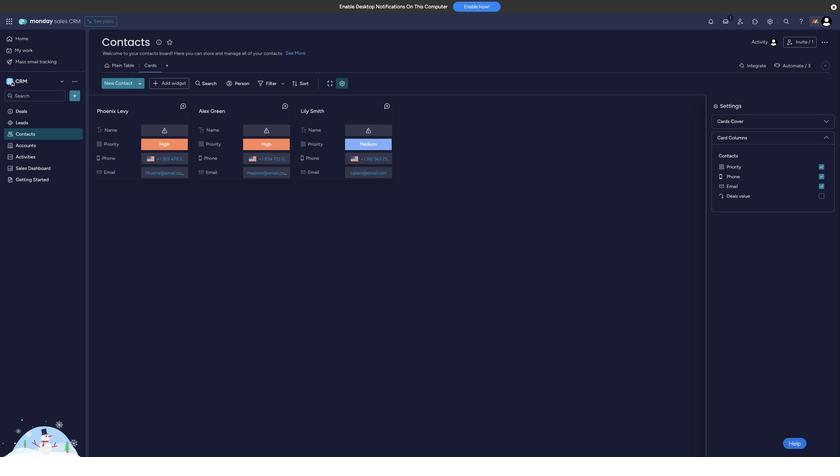 Task type: vqa. For each thing, say whether or not it's contained in the screenshot.
the My
yes



Task type: describe. For each thing, give the bounding box(es) containing it.
main table
[[112, 63, 134, 68]]

325
[[163, 156, 170, 161]]

priority for columns
[[727, 164, 741, 170]]

722
[[273, 156, 281, 161]]

v2 email column image for lily smith
[[301, 170, 306, 175]]

activity
[[752, 39, 768, 45]]

see plans button
[[85, 16, 117, 26]]

workspace image
[[6, 78, 13, 85]]

0 vertical spatial crm
[[69, 17, 81, 25]]

search everything image
[[783, 18, 790, 25]]

add widget button
[[149, 78, 189, 89]]

1 your from the left
[[129, 51, 138, 56]]

lily smith
[[301, 108, 324, 114]]

alex green
[[199, 108, 225, 114]]

0 vertical spatial card columns
[[717, 135, 747, 141]]

enable desktop notifications on this computer
[[339, 4, 448, 10]]

lottie animation element
[[0, 390, 86, 457]]

312
[[366, 156, 373, 161]]

computer
[[425, 4, 448, 10]]

+1 312 563 2541 link
[[358, 155, 392, 163]]

contact
[[115, 81, 132, 86]]

options image
[[821, 38, 829, 46]]

can
[[194, 51, 202, 56]]

priority for green
[[206, 141, 221, 147]]

mass
[[15, 59, 26, 65]]

478
[[171, 156, 179, 161]]

inbox image
[[722, 18, 729, 25]]

2541
[[383, 156, 392, 161]]

c
[[8, 78, 11, 84]]

854
[[264, 156, 272, 161]]

v2 mobile phone image up v2 email column icon
[[719, 173, 724, 180]]

of
[[248, 51, 252, 56]]

sales
[[54, 17, 68, 25]]

sort
[[300, 81, 309, 86]]

main content containing settings
[[89, 95, 840, 457]]

my work button
[[4, 45, 72, 56]]

v2 email column image for alex green
[[199, 170, 204, 175]]

v2 status outline image for alex green
[[199, 141, 204, 147]]

email for alex
[[206, 170, 217, 175]]

v2 email column image for phoenix levy
[[97, 170, 102, 175]]

Contacts field
[[100, 35, 152, 50]]

to
[[124, 51, 128, 56]]

monday
[[30, 17, 53, 25]]

madison@email.com
[[247, 170, 288, 175]]

2 contacts from the left
[[264, 51, 282, 56]]

desktop
[[356, 4, 375, 10]]

my
[[15, 47, 21, 53]]

dapulse text column image for phoenix levy
[[97, 127, 102, 133]]

add view image
[[166, 63, 168, 68]]

automate / 3
[[783, 63, 811, 69]]

lily
[[301, 108, 309, 114]]

levy
[[117, 108, 128, 114]]

v2 lookup arrow image
[[719, 193, 724, 200]]

and
[[215, 51, 223, 56]]

+1 325 478 5698
[[157, 156, 190, 161]]

v2 mobile phone image up v2 lookup arrow image
[[719, 188, 724, 195]]

see inside button
[[94, 18, 102, 24]]

+1 854 722 0499 link
[[256, 155, 292, 163]]

phone for lily
[[306, 155, 319, 161]]

list box containing deals
[[0, 104, 86, 276]]

v2 mobile phone image down v2 status outline image
[[97, 155, 100, 161]]

high for phoenix levy
[[159, 141, 169, 147]]

v2 search image
[[195, 80, 200, 87]]

email
[[27, 59, 38, 65]]

all
[[242, 51, 246, 56]]

work
[[22, 47, 33, 53]]

leilani@email.com link
[[349, 170, 388, 175]]

store
[[203, 51, 214, 56]]

notifications image
[[708, 18, 714, 25]]

smith
[[310, 108, 324, 114]]

welcome to your contacts board! here you can store and manage all of your contacts see more
[[103, 50, 306, 56]]

+1 for smith
[[361, 156, 365, 161]]

this
[[414, 4, 423, 10]]

collapse board header image
[[823, 63, 828, 68]]

add to favorites image
[[166, 39, 173, 45]]

settings for priority option corresponding to v2 lookup arrow icon's contacts heading
[[720, 102, 742, 110]]

dapulse integrations image
[[739, 63, 744, 68]]

new contact
[[104, 81, 132, 86]]

leads
[[16, 120, 28, 125]]

see more link
[[285, 50, 306, 57]]

contacts inside list box
[[16, 131, 35, 137]]

add
[[162, 80, 170, 86]]

invite / 1
[[796, 39, 814, 45]]

deals for priority option corresponding to v2 lookup arrow icon
[[727, 193, 738, 199]]

help button
[[783, 438, 807, 449]]

new
[[104, 81, 114, 86]]

v2 mobile phone image
[[199, 155, 202, 161]]

started
[[33, 177, 49, 182]]

tracking
[[40, 59, 57, 65]]

priority option for v2 lookup arrow image
[[717, 177, 829, 186]]

phoenix@email.com
[[145, 170, 185, 175]]

v2 status outline image for lily smith
[[301, 141, 306, 147]]

contacts heading for priority option for v2 lookup arrow image
[[718, 167, 738, 174]]

apps image
[[752, 18, 759, 25]]

1 vertical spatial cards
[[717, 119, 730, 124]]

phoenix levy
[[97, 108, 128, 114]]

settings for contacts heading related to priority option for v2 lookup arrow image
[[720, 113, 741, 120]]

sales
[[16, 165, 27, 171]]

my work
[[15, 47, 33, 53]]

integrate
[[747, 63, 766, 69]]

now!
[[479, 4, 490, 9]]

/ for 1
[[809, 39, 810, 45]]

cards button
[[139, 60, 162, 71]]

angle down image
[[138, 81, 142, 86]]

mass email tracking button
[[4, 57, 72, 67]]

phone option for priority option corresponding to v2 lookup arrow icon's contacts heading
[[717, 172, 829, 182]]

0499
[[282, 156, 292, 161]]

home
[[15, 36, 28, 42]]

1 vertical spatial cover
[[730, 133, 743, 139]]

add widget
[[162, 80, 186, 86]]

new contact button
[[102, 78, 135, 89]]

high for alex green
[[261, 141, 271, 147]]

christina overa image
[[821, 16, 832, 27]]

1
[[812, 39, 814, 45]]

priority for smith
[[308, 141, 323, 147]]

/ for 3
[[805, 63, 807, 69]]

+1 854 722 0499
[[259, 156, 292, 161]]

1 vertical spatial cards cover
[[717, 133, 743, 139]]

leilani@email.com
[[350, 170, 387, 175]]

v2 mobile phone image right 0499
[[301, 155, 304, 161]]

filter button
[[255, 78, 287, 89]]

enable now!
[[464, 4, 490, 9]]

name for levy
[[104, 127, 117, 133]]

plans
[[103, 18, 114, 24]]

medium
[[360, 141, 377, 147]]

emails settings image
[[767, 18, 773, 25]]

v2 status outline image up v2 lookup arrow icon
[[719, 178, 724, 185]]

+1 325 478 5698 link
[[154, 155, 190, 163]]

dapulse text column image for alex green
[[199, 127, 204, 133]]

email for lily
[[308, 170, 319, 175]]

see inside the welcome to your contacts board! here you can store and manage all of your contacts see more
[[286, 50, 294, 56]]

widget
[[171, 80, 186, 86]]



Task type: locate. For each thing, give the bounding box(es) containing it.
v2 email column image
[[97, 170, 102, 175], [199, 170, 204, 175], [301, 170, 306, 175], [719, 197, 724, 204]]

contacts group
[[717, 152, 829, 201], [717, 162, 829, 201], [717, 167, 829, 215], [717, 177, 829, 215]]

select product image
[[6, 18, 13, 25]]

1 horizontal spatial crm
[[69, 17, 81, 25]]

main
[[112, 63, 122, 68]]

person button
[[224, 78, 253, 89]]

1 vertical spatial deals
[[727, 193, 738, 199]]

/ inside "button"
[[809, 39, 810, 45]]

autopilot image
[[774, 61, 780, 70]]

1 horizontal spatial dapulse text column image
[[199, 127, 204, 133]]

enable for enable desktop notifications on this computer
[[339, 4, 355, 10]]

sort button
[[289, 78, 313, 89]]

invite / 1 button
[[783, 37, 817, 48]]

name down phoenix levy
[[104, 127, 117, 133]]

Search in workspace field
[[14, 92, 56, 100]]

+1 for green
[[259, 156, 263, 161]]

2 vertical spatial deals
[[726, 208, 738, 213]]

563
[[374, 156, 381, 161]]

email for phoenix
[[104, 170, 115, 175]]

2 horizontal spatial name
[[308, 127, 321, 133]]

help
[[789, 441, 801, 447]]

deals value right v2 lookup arrow icon
[[727, 193, 750, 199]]

mass email tracking
[[15, 59, 57, 65]]

v2 status outline image up v2 email column icon
[[719, 163, 724, 171]]

green
[[210, 108, 225, 114]]

v2 status outline image
[[97, 141, 102, 147]]

+1 inside +1 312 563 2541 'link'
[[361, 156, 365, 161]]

dapulse close image
[[831, 4, 837, 11]]

phone option for contacts heading related to priority option for v2 lookup arrow image
[[717, 186, 829, 196]]

phone for alex
[[204, 155, 217, 161]]

/ left the '1'
[[809, 39, 810, 45]]

1 high from the left
[[159, 141, 169, 147]]

1 vertical spatial priority option
[[717, 177, 829, 186]]

cards
[[144, 63, 157, 68], [717, 119, 730, 124], [717, 133, 729, 139]]

phoenix
[[97, 108, 116, 114]]

0 horizontal spatial your
[[129, 51, 138, 56]]

activities
[[16, 154, 35, 160]]

contacts up cards 'button'
[[140, 51, 158, 56]]

v2 status outline image down dapulse text column icon on the top left of page
[[301, 141, 306, 147]]

monday sales crm
[[30, 17, 81, 25]]

1 vertical spatial value
[[739, 208, 750, 213]]

deals
[[16, 108, 27, 114], [727, 193, 738, 199], [726, 208, 738, 213]]

main table button
[[102, 60, 139, 71]]

0 vertical spatial email option
[[717, 182, 829, 191]]

1 vertical spatial contacts heading
[[718, 167, 738, 174]]

1 vertical spatial crm
[[15, 78, 27, 85]]

value for v2 lookup arrow image
[[739, 208, 750, 213]]

see plans
[[94, 18, 114, 24]]

3 +1 from the left
[[361, 156, 365, 161]]

show board description image
[[155, 39, 163, 46]]

1 horizontal spatial high
[[261, 141, 271, 147]]

deals value for v2 lookup arrow image
[[726, 208, 750, 213]]

1 horizontal spatial see
[[286, 50, 294, 56]]

+1 left 312
[[361, 156, 365, 161]]

table
[[123, 63, 134, 68]]

arrow down image
[[279, 80, 287, 88]]

1 vertical spatial card columns
[[717, 149, 747, 155]]

0 vertical spatial cards
[[144, 63, 157, 68]]

0 vertical spatial settings
[[720, 102, 742, 110]]

deals value right v2 lookup arrow image
[[726, 208, 750, 213]]

deals for priority option for v2 lookup arrow image
[[726, 208, 738, 213]]

1 horizontal spatial your
[[253, 51, 262, 56]]

0 horizontal spatial /
[[805, 63, 807, 69]]

0 vertical spatial columns
[[729, 135, 747, 141]]

accounts
[[16, 143, 36, 148]]

priority for levy
[[104, 141, 119, 147]]

dapulse text column image
[[301, 127, 306, 133]]

email option
[[717, 182, 829, 191], [717, 196, 829, 206]]

public dashboard image
[[7, 165, 13, 171]]

1 image
[[727, 14, 733, 21]]

contacts heading
[[719, 152, 738, 159], [718, 167, 738, 174]]

your right of
[[253, 51, 262, 56]]

high up "325"
[[159, 141, 169, 147]]

/
[[809, 39, 810, 45], [805, 63, 807, 69]]

more
[[295, 50, 306, 56]]

v2 email column image inside 'email' option
[[719, 197, 724, 204]]

0 horizontal spatial crm
[[15, 78, 27, 85]]

v2 status outline image
[[199, 141, 204, 147], [301, 141, 306, 147], [719, 163, 724, 171], [719, 178, 724, 185]]

0 horizontal spatial +1
[[157, 156, 161, 161]]

0 horizontal spatial dapulse text column image
[[97, 127, 102, 133]]

email
[[104, 170, 115, 175], [206, 170, 217, 175], [308, 170, 319, 175], [727, 184, 738, 189], [726, 198, 738, 204]]

notifications
[[376, 4, 405, 10]]

0 vertical spatial phone option
[[717, 172, 829, 182]]

here
[[174, 51, 184, 56]]

invite
[[796, 39, 808, 45]]

phone for phoenix
[[102, 155, 115, 161]]

0 horizontal spatial name
[[104, 127, 117, 133]]

workspace options image
[[71, 78, 78, 85]]

deals right v2 lookup arrow icon
[[727, 193, 738, 199]]

0 horizontal spatial contacts
[[140, 51, 158, 56]]

email option for priority option corresponding to v2 lookup arrow icon's contacts heading
[[717, 182, 829, 191]]

name for green
[[206, 127, 219, 133]]

see left more
[[286, 50, 294, 56]]

0 vertical spatial value
[[739, 193, 750, 199]]

your right to
[[129, 51, 138, 56]]

1 vertical spatial email option
[[717, 196, 829, 206]]

0 vertical spatial deals value option
[[717, 191, 829, 201]]

lottie animation image
[[0, 390, 86, 457]]

priority option
[[717, 162, 829, 172], [717, 177, 829, 186]]

2 +1 from the left
[[259, 156, 263, 161]]

phoenix@email.com link
[[144, 170, 186, 175]]

crm right sales at the left top of page
[[69, 17, 81, 25]]

name right dapulse text column icon on the top left of page
[[308, 127, 321, 133]]

deals value option for contacts heading related to priority option for v2 lookup arrow image
[[717, 206, 829, 215]]

card
[[717, 135, 727, 141], [717, 149, 727, 155]]

1 vertical spatial deals value option
[[717, 206, 829, 215]]

1 vertical spatial columns
[[728, 149, 747, 155]]

home button
[[4, 34, 72, 44]]

0 horizontal spatial enable
[[339, 4, 355, 10]]

row group containing phoenix levy
[[92, 98, 703, 186]]

priority
[[104, 141, 119, 147], [206, 141, 221, 147], [308, 141, 323, 147], [727, 164, 741, 170], [726, 179, 741, 184]]

manage
[[224, 51, 241, 56]]

v2 status outline image for card columns
[[719, 163, 724, 171]]

0 vertical spatial card
[[717, 135, 727, 141]]

option
[[0, 105, 86, 106]]

0 vertical spatial deals
[[16, 108, 27, 114]]

1 vertical spatial card
[[717, 149, 727, 155]]

name down alex green
[[206, 127, 219, 133]]

+1 312 563 2541
[[361, 156, 392, 161]]

deals value for v2 lookup arrow icon
[[727, 193, 750, 199]]

v2 email column image
[[719, 183, 724, 190]]

1 horizontal spatial enable
[[464, 4, 478, 9]]

2 dapulse text column image from the left
[[199, 127, 204, 133]]

0 vertical spatial /
[[809, 39, 810, 45]]

v2 lookup arrow image
[[719, 207, 724, 214]]

dapulse text column image
[[97, 127, 102, 133], [199, 127, 204, 133]]

activity button
[[749, 37, 781, 48]]

1 horizontal spatial +1
[[259, 156, 263, 161]]

0 vertical spatial priority option
[[717, 162, 829, 172]]

public board image
[[7, 176, 13, 183]]

v2 status outline image up v2 mobile phone icon
[[199, 141, 204, 147]]

0 horizontal spatial see
[[94, 18, 102, 24]]

getting started
[[16, 177, 49, 182]]

/ left 3
[[805, 63, 807, 69]]

2 your from the left
[[253, 51, 262, 56]]

deals up leads
[[16, 108, 27, 114]]

1 vertical spatial /
[[805, 63, 807, 69]]

cards inside 'button'
[[144, 63, 157, 68]]

1 horizontal spatial /
[[809, 39, 810, 45]]

invite members image
[[737, 18, 744, 25]]

row group
[[92, 98, 703, 186]]

name for smith
[[308, 127, 321, 133]]

1 contacts from the left
[[140, 51, 158, 56]]

on
[[406, 4, 413, 10]]

dapulse text column image down alex
[[199, 127, 204, 133]]

main content
[[89, 95, 840, 457]]

madison@email.com link
[[246, 170, 289, 175]]

enable for enable now!
[[464, 4, 478, 9]]

cover
[[731, 119, 743, 124], [730, 133, 743, 139]]

1 horizontal spatial name
[[206, 127, 219, 133]]

phone
[[102, 155, 115, 161], [204, 155, 217, 161], [306, 155, 319, 161], [727, 174, 740, 180], [726, 188, 740, 194]]

+1 inside +1 325 478 5698 link
[[157, 156, 161, 161]]

crm right workspace icon at the left of the page
[[15, 78, 27, 85]]

2 horizontal spatial +1
[[361, 156, 365, 161]]

v2 mobile phone image
[[97, 155, 100, 161], [301, 155, 304, 161], [719, 173, 724, 180], [719, 188, 724, 195]]

+1 left 854
[[259, 156, 263, 161]]

2 name from the left
[[206, 127, 219, 133]]

deals inside list box
[[16, 108, 27, 114]]

your
[[129, 51, 138, 56], [253, 51, 262, 56]]

options image
[[71, 93, 78, 99]]

high up 854
[[261, 141, 271, 147]]

crm inside workspace selection element
[[15, 78, 27, 85]]

contacts heading for priority option corresponding to v2 lookup arrow icon
[[719, 152, 738, 159]]

deals right v2 lookup arrow image
[[726, 208, 738, 213]]

enable left desktop
[[339, 4, 355, 10]]

1 +1 from the left
[[157, 156, 161, 161]]

2 high from the left
[[261, 141, 271, 147]]

sales dashboard
[[16, 165, 51, 171]]

0 horizontal spatial high
[[159, 141, 169, 147]]

settings
[[720, 102, 742, 110], [720, 113, 741, 120]]

workspace selection element
[[6, 77, 28, 86]]

1 vertical spatial see
[[286, 50, 294, 56]]

1 vertical spatial phone option
[[717, 186, 829, 196]]

list box
[[0, 104, 86, 276]]

enable left the now!
[[464, 4, 478, 9]]

+1 inside +1 854 722 0499 link
[[259, 156, 263, 161]]

dapulse dropdown down arrow image
[[824, 132, 829, 140]]

email option for contacts heading related to priority option for v2 lookup arrow image
[[717, 196, 829, 206]]

enable now! button
[[453, 2, 501, 12]]

value right v2 lookup arrow icon
[[739, 193, 750, 199]]

contacts
[[102, 35, 150, 50], [16, 131, 35, 137], [719, 153, 738, 159], [718, 168, 738, 173]]

cards cover
[[717, 119, 743, 124], [717, 133, 743, 139]]

dapulse text column image up v2 status outline image
[[97, 127, 102, 133]]

1 dapulse text column image from the left
[[97, 127, 102, 133]]

value
[[739, 193, 750, 199], [739, 208, 750, 213]]

see
[[94, 18, 102, 24], [286, 50, 294, 56]]

you
[[185, 51, 193, 56]]

3 name from the left
[[308, 127, 321, 133]]

enable inside button
[[464, 4, 478, 9]]

0 vertical spatial deals value
[[727, 193, 750, 199]]

getting
[[16, 177, 32, 182]]

phone option
[[717, 172, 829, 182], [717, 186, 829, 196]]

value for v2 lookup arrow icon
[[739, 193, 750, 199]]

priority option for v2 lookup arrow icon
[[717, 162, 829, 172]]

deals value
[[727, 193, 750, 199], [726, 208, 750, 213]]

dapulse dropdown down arrow image
[[824, 119, 829, 126]]

deals value option
[[717, 191, 829, 201], [717, 206, 829, 215]]

help image
[[798, 18, 805, 25]]

deals value option for priority option corresponding to v2 lookup arrow icon's contacts heading
[[717, 191, 829, 201]]

welcome
[[103, 51, 122, 56]]

1 vertical spatial deals value
[[726, 208, 750, 213]]

+1 for levy
[[157, 156, 161, 161]]

1 horizontal spatial contacts
[[264, 51, 282, 56]]

3
[[808, 63, 811, 69]]

contacts left see more link
[[264, 51, 282, 56]]

card columns
[[717, 135, 747, 141], [717, 149, 747, 155]]

value right v2 lookup arrow image
[[739, 208, 750, 213]]

+1
[[157, 156, 161, 161], [259, 156, 263, 161], [361, 156, 365, 161]]

1 vertical spatial settings
[[720, 113, 741, 120]]

see left plans
[[94, 18, 102, 24]]

contacts
[[140, 51, 158, 56], [264, 51, 282, 56]]

5698
[[180, 156, 190, 161]]

high
[[159, 141, 169, 147], [261, 141, 271, 147]]

0 vertical spatial contacts heading
[[719, 152, 738, 159]]

+1 left "325"
[[157, 156, 161, 161]]

automate
[[783, 63, 804, 69]]

1 name from the left
[[104, 127, 117, 133]]

0 vertical spatial cover
[[731, 119, 743, 124]]

columns
[[729, 135, 747, 141], [728, 149, 747, 155]]

dashboard
[[28, 165, 51, 171]]

2 vertical spatial cards
[[717, 133, 729, 139]]

0 vertical spatial cards cover
[[717, 119, 743, 124]]

0 vertical spatial see
[[94, 18, 102, 24]]

enable
[[339, 4, 355, 10], [464, 4, 478, 9]]

Search field
[[200, 79, 220, 88]]

board!
[[159, 51, 173, 56]]



